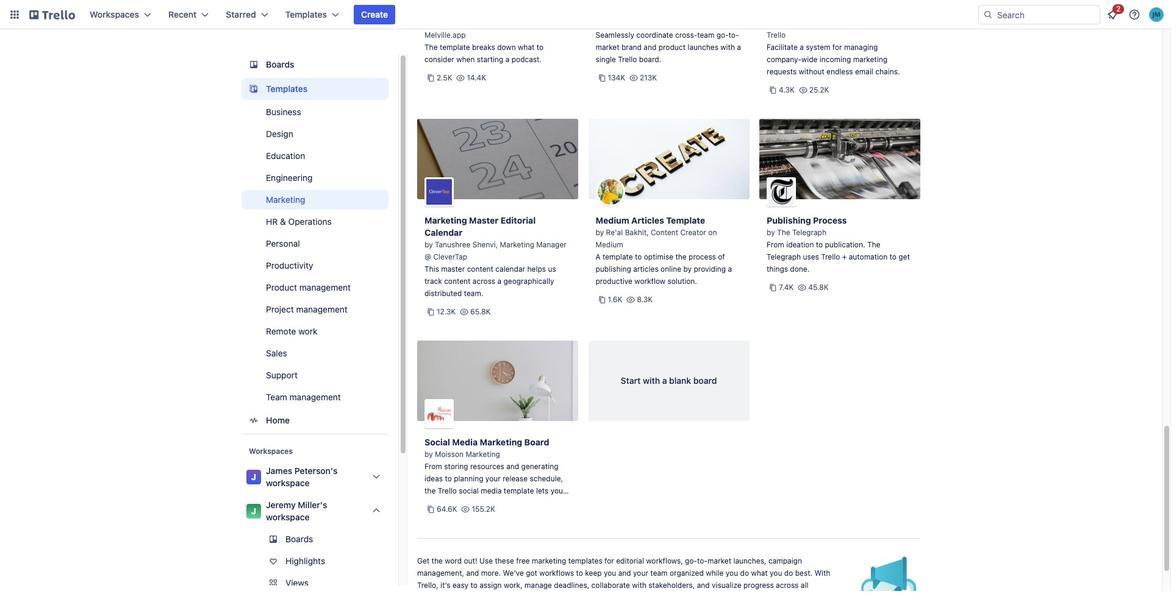 Task type: locate. For each thing, give the bounding box(es) containing it.
workspace down 'james'
[[266, 478, 310, 489]]

a down down
[[505, 55, 509, 64]]

management inside "link"
[[296, 304, 348, 315]]

1 horizontal spatial from
[[767, 240, 784, 249]]

articles
[[633, 265, 659, 274]]

by inside marketing master editorial calendar by  tanushree shenvi, marketing manager @ clevertap this master content calendar helps us track content across a geographically distributed team.
[[425, 240, 433, 249]]

product
[[658, 43, 686, 52]]

word
[[445, 557, 462, 566]]

trello down the brand
[[618, 55, 637, 64]]

0 horizontal spatial do
[[740, 569, 749, 578]]

0 vertical spatial across
[[473, 277, 495, 286]]

clevertap
[[433, 253, 467, 262]]

team.
[[464, 289, 483, 298]]

team up 'launches'
[[697, 30, 714, 40]]

1.6k
[[608, 295, 622, 304]]

to up uses
[[816, 240, 823, 249]]

j left jeremy
[[251, 506, 256, 517]]

calendar
[[425, 227, 462, 238]]

1 vertical spatial j
[[251, 506, 256, 517]]

1 horizontal spatial workspaces
[[249, 447, 293, 456]]

across down best.
[[776, 581, 799, 590]]

product right cervino,
[[828, 18, 855, 27]]

templates right starred popup button
[[285, 9, 327, 20]]

templates up business
[[266, 84, 308, 94]]

us
[[548, 265, 556, 274]]

1 boards link from the top
[[242, 54, 389, 76]]

team inside get the word out! use these free marketing templates for editorial workflows, go-to-market launches, campaign management, and more. we've got workflows to keep you and your team organized while you do what you do best. with trello, it's easy to assign work, manage deadlines, collaborate with stakeholders, and visualize progress across a
[[650, 569, 668, 578]]

a
[[596, 253, 601, 262]]

1 horizontal spatial marketing
[[853, 55, 887, 64]]

2 vertical spatial with
[[632, 581, 646, 590]]

engineering link
[[242, 168, 389, 188]]

1 vertical spatial medium
[[596, 240, 623, 249]]

workspace for james
[[266, 478, 310, 489]]

it's
[[440, 581, 450, 590]]

template board image
[[246, 82, 261, 96]]

process
[[813, 215, 847, 226]]

1 vertical spatial with
[[643, 376, 660, 386]]

the up online
[[675, 253, 687, 262]]

1 vertical spatial templates
[[266, 84, 308, 94]]

j for jeremy
[[251, 506, 256, 517]]

0 horizontal spatial team
[[650, 569, 668, 578]]

to right easy
[[471, 581, 477, 590]]

2 horizontal spatial @
[[893, 18, 900, 27]]

from up ideas
[[425, 462, 442, 471]]

with right 'launches'
[[721, 43, 735, 52]]

1 horizontal spatial do
[[784, 569, 793, 578]]

boards link up highlights link
[[242, 530, 389, 550]]

content
[[467, 265, 493, 274], [444, 277, 471, 286]]

0 vertical spatial what
[[518, 43, 535, 52]]

a left blank
[[662, 376, 667, 386]]

home image
[[246, 414, 261, 428]]

1 vertical spatial management
[[296, 304, 348, 315]]

highlights
[[285, 556, 325, 567]]

1 vertical spatial marketing
[[532, 557, 566, 566]]

1 vertical spatial boards
[[285, 534, 313, 545]]

workspace down jeremy
[[266, 512, 310, 523]]

do down "launches,"
[[740, 569, 749, 578]]

management for product management
[[299, 282, 351, 293]]

a inside by brian cervino, product marketing @ trello facilitate a system for managing company-wide incoming marketing requests without endless email chains.
[[800, 43, 804, 52]]

product up project
[[266, 282, 297, 293]]

boards right board icon
[[266, 59, 294, 70]]

@ inside by mark campbell, co-founder @ melville.app the template breaks down what to consider when starting a podcast.
[[531, 18, 538, 27]]

and down out!
[[466, 569, 479, 578]]

2 vertical spatial management
[[289, 392, 341, 403]]

james peterson's workspace
[[266, 466, 338, 489]]

1 vertical spatial the
[[425, 487, 436, 496]]

marketing up workflows
[[532, 557, 566, 566]]

1 vertical spatial manage
[[525, 581, 552, 590]]

what inside get the word out! use these free marketing templates for editorial workflows, go-to-market launches, campaign management, and more. we've got workflows to keep you and your team organized while you do what you do best. with trello, it's easy to assign work, manage deadlines, collaborate with stakeholders, and visualize progress across a
[[751, 569, 768, 578]]

your up media on the left of page
[[485, 475, 501, 484]]

with inside get the word out! use these free marketing templates for editorial workflows, go-to-market launches, campaign management, and more. we've got workflows to keep you and your team organized while you do what you do best. with trello, it's easy to assign work, manage deadlines, collaborate with stakeholders, and visualize progress across a
[[632, 581, 646, 590]]

to- right cross-
[[729, 30, 739, 40]]

@ inside marketing master editorial calendar by  tanushree shenvi, marketing manager @ clevertap this master content calendar helps us track content across a geographically distributed team.
[[425, 253, 431, 262]]

45.8k
[[808, 283, 829, 292]]

@ right founder
[[531, 18, 538, 27]]

team management
[[266, 392, 341, 403]]

1 horizontal spatial the
[[777, 228, 790, 237]]

for left editorial
[[604, 557, 614, 566]]

0 vertical spatial marketing
[[853, 55, 887, 64]]

1 horizontal spatial market
[[707, 557, 731, 566]]

template
[[666, 215, 705, 226]]

@ inside by brian cervino, product marketing @ trello facilitate a system for managing company-wide incoming marketing requests without endless email chains.
[[893, 18, 900, 27]]

1 vertical spatial for
[[604, 557, 614, 566]]

1 vertical spatial template
[[603, 253, 633, 262]]

2 horizontal spatial template
[[603, 253, 633, 262]]

across inside get the word out! use these free marketing templates for editorial workflows, go-to-market launches, campaign management, and more. we've got workflows to keep you and your team organized while you do what you do best. with trello, it's easy to assign work, manage deadlines, collaborate with stakeholders, and visualize progress across a
[[776, 581, 799, 590]]

all
[[460, 499, 468, 508]]

1 horizontal spatial product
[[828, 18, 855, 27]]

2 vertical spatial the
[[432, 557, 443, 566]]

0 vertical spatial template
[[440, 43, 470, 52]]

content down master
[[444, 277, 471, 286]]

1 vertical spatial content
[[444, 277, 471, 286]]

across up team.
[[473, 277, 495, 286]]

bakhit,
[[625, 228, 649, 237]]

0 vertical spatial boards link
[[242, 54, 389, 76]]

a
[[737, 43, 741, 52], [800, 43, 804, 52], [505, 55, 509, 64], [728, 265, 732, 274], [497, 277, 501, 286], [662, 376, 667, 386]]

0 horizontal spatial your
[[485, 475, 501, 484]]

boards link up templates link
[[242, 54, 389, 76]]

medium
[[596, 215, 629, 226], [596, 240, 623, 249]]

0 vertical spatial market
[[596, 43, 619, 52]]

boards link for home
[[242, 54, 389, 76]]

tanushree shenvi, marketing manager @ clevertap image
[[425, 177, 454, 207]]

trello left + at the top of the page
[[821, 253, 840, 262]]

1 vertical spatial to-
[[697, 557, 707, 566]]

coordinate
[[636, 30, 673, 40]]

with down editorial
[[632, 581, 646, 590]]

1 vertical spatial team
[[650, 569, 668, 578]]

0 vertical spatial from
[[767, 240, 784, 249]]

2 j from the top
[[251, 506, 256, 517]]

Search field
[[993, 5, 1100, 24]]

0 horizontal spatial across
[[473, 277, 495, 286]]

4.3k
[[779, 85, 795, 95]]

track
[[425, 277, 442, 286]]

your
[[485, 475, 501, 484], [633, 569, 648, 578]]

trello up the it
[[438, 487, 457, 496]]

0 horizontal spatial what
[[518, 43, 535, 52]]

cervino,
[[797, 18, 826, 27]]

go- up organized
[[685, 557, 697, 566]]

start with a blank board button
[[588, 341, 749, 421]]

1 vertical spatial across
[[776, 581, 799, 590]]

0 vertical spatial for
[[832, 43, 842, 52]]

management down product management link
[[296, 304, 348, 315]]

team down workflows,
[[650, 569, 668, 578]]

boards for views
[[285, 534, 313, 545]]

project management link
[[242, 300, 389, 320]]

the inside medium articles template by re'al bakhit, content creator on medium a template to optimise the process of publishing articles online by providing a productive workflow solution.
[[675, 253, 687, 262]]

1 do from the left
[[740, 569, 749, 578]]

1 vertical spatial boards link
[[242, 530, 389, 550]]

@ up chains.
[[893, 18, 900, 27]]

1 horizontal spatial @
[[531, 18, 538, 27]]

manage inside get the word out! use these free marketing templates for editorial workflows, go-to-market launches, campaign management, and more. we've got workflows to keep you and your team organized while you do what you do best. with trello, it's easy to assign work, manage deadlines, collaborate with stakeholders, and visualize progress across a
[[525, 581, 552, 590]]

with inside the seamlessly coordinate cross-team go-to- market brand and product launches with a single trello board.
[[721, 43, 735, 52]]

0 horizontal spatial template
[[440, 43, 470, 52]]

forward image
[[386, 576, 401, 591]]

1 vertical spatial go-
[[685, 557, 697, 566]]

@
[[531, 18, 538, 27], [893, 18, 900, 27], [425, 253, 431, 262]]

0 horizontal spatial @
[[425, 253, 431, 262]]

a inside button
[[662, 376, 667, 386]]

1 horizontal spatial your
[[633, 569, 648, 578]]

0 vertical spatial your
[[485, 475, 501, 484]]

mark
[[435, 18, 452, 27]]

by inside by brian cervino, product marketing @ trello facilitate a system for managing company-wide incoming marketing requests without endless email chains.
[[767, 18, 775, 27]]

0 vertical spatial team
[[697, 30, 714, 40]]

1 horizontal spatial template
[[504, 487, 534, 496]]

2 workspace from the top
[[266, 512, 310, 523]]

media
[[481, 487, 502, 496]]

manage left the it
[[425, 499, 452, 508]]

go- up 'launches'
[[716, 30, 729, 40]]

and inside social media marketing board by moisson marketing from storing resources and generating ideas to planning your release schedule, the trello social media template lets you manage it all in one place!
[[506, 462, 519, 471]]

0 horizontal spatial market
[[596, 43, 619, 52]]

7.4k
[[779, 283, 794, 292]]

a up wide
[[800, 43, 804, 52]]

and up 'board.'
[[644, 43, 656, 52]]

0 horizontal spatial to-
[[697, 557, 707, 566]]

1 vertical spatial the
[[777, 228, 790, 237]]

home link
[[242, 410, 389, 432]]

by
[[425, 18, 433, 27], [767, 18, 775, 27], [596, 228, 604, 237], [767, 228, 775, 237], [425, 240, 433, 249], [683, 265, 692, 274], [425, 450, 433, 459]]

boards up highlights
[[285, 534, 313, 545]]

0 vertical spatial templates
[[285, 9, 327, 20]]

the
[[675, 253, 687, 262], [425, 487, 436, 496], [432, 557, 443, 566]]

1 vertical spatial from
[[425, 462, 442, 471]]

a right providing at the right top of the page
[[728, 265, 732, 274]]

you inside social media marketing board by moisson marketing from storing resources and generating ideas to planning your release schedule, the trello social media template lets you manage it all in one place!
[[551, 487, 563, 496]]

launches
[[688, 43, 718, 52]]

from inside social media marketing board by moisson marketing from storing resources and generating ideas to planning your release schedule, the trello social media template lets you manage it all in one place!
[[425, 462, 442, 471]]

the down "publishing"
[[777, 228, 790, 237]]

0 horizontal spatial manage
[[425, 499, 452, 508]]

of
[[718, 253, 725, 262]]

template down melville.app
[[440, 43, 470, 52]]

0 vertical spatial medium
[[596, 215, 629, 226]]

breaks
[[472, 43, 495, 52]]

0 vertical spatial to-
[[729, 30, 739, 40]]

starting
[[477, 55, 503, 64]]

1 medium from the top
[[596, 215, 629, 226]]

@ for by mark campbell, co-founder @ melville.app
[[531, 18, 538, 27]]

medium up re'al
[[596, 215, 629, 226]]

0 vertical spatial with
[[721, 43, 735, 52]]

go-
[[716, 30, 729, 40], [685, 557, 697, 566]]

content down shenvi,
[[467, 265, 493, 274]]

management down support link on the left bottom of the page
[[289, 392, 341, 403]]

0 vertical spatial product
[[828, 18, 855, 27]]

65.8k
[[470, 307, 491, 317]]

template inside medium articles template by re'al bakhit, content creator on medium a template to optimise the process of publishing articles online by providing a productive workflow solution.
[[603, 253, 633, 262]]

0 horizontal spatial workspaces
[[90, 9, 139, 20]]

2 vertical spatial template
[[504, 487, 534, 496]]

while
[[706, 569, 724, 578]]

0 vertical spatial boards
[[266, 59, 294, 70]]

your inside get the word out! use these free marketing templates for editorial workflows, go-to-market launches, campaign management, and more. we've got workflows to keep you and your team organized while you do what you do best. with trello, it's easy to assign work, manage deadlines, collaborate with stakeholders, and visualize progress across a
[[633, 569, 648, 578]]

brand
[[621, 43, 642, 52]]

2 do from the left
[[784, 569, 793, 578]]

workspaces
[[90, 9, 139, 20], [249, 447, 293, 456]]

market inside get the word out! use these free marketing templates for editorial workflows, go-to-market launches, campaign management, and more. we've got workflows to keep you and your team organized while you do what you do best. with trello, it's easy to assign work, manage deadlines, collaborate with stakeholders, and visualize progress across a
[[707, 557, 731, 566]]

sales
[[266, 348, 287, 359]]

manage down the got
[[525, 581, 552, 590]]

j left 'james'
[[251, 472, 256, 482]]

get the word out! use these free marketing templates for editorial workflows, go-to-market launches, campaign management, and more. we've got workflows to keep you and your team organized while you do what you do best. with trello, it's easy to assign work, manage deadlines, collaborate with stakeholders, and visualize progress across a
[[417, 557, 841, 592]]

views
[[285, 578, 309, 589]]

workspace inside jeremy miller's workspace
[[266, 512, 310, 523]]

by left mark
[[425, 18, 433, 27]]

0 horizontal spatial from
[[425, 462, 442, 471]]

marketing
[[853, 55, 887, 64], [532, 557, 566, 566]]

market up single
[[596, 43, 619, 52]]

business
[[266, 107, 301, 117]]

1 horizontal spatial for
[[832, 43, 842, 52]]

to inside social media marketing board by moisson marketing from storing resources and generating ideas to planning your release schedule, the trello social media template lets you manage it all in one place!
[[445, 475, 452, 484]]

and up release
[[506, 462, 519, 471]]

by down "publishing"
[[767, 228, 775, 237]]

1 horizontal spatial to-
[[729, 30, 739, 40]]

for up incoming
[[832, 43, 842, 52]]

what up progress
[[751, 569, 768, 578]]

0 vertical spatial workspaces
[[90, 9, 139, 20]]

1 horizontal spatial team
[[697, 30, 714, 40]]

the up automation
[[867, 240, 880, 249]]

the down ideas
[[425, 487, 436, 496]]

template up the publishing
[[603, 253, 633, 262]]

by inside by mark campbell, co-founder @ melville.app the template breaks down what to consider when starting a podcast.
[[425, 18, 433, 27]]

trello
[[767, 30, 786, 40], [618, 55, 637, 64], [821, 253, 840, 262], [438, 487, 457, 496]]

workspace for jeremy
[[266, 512, 310, 523]]

primary element
[[0, 0, 1171, 29]]

the up consider
[[425, 43, 438, 52]]

trello inside publishing process by the telegraph from ideation to publication. the telegraph uses trello + automation to get things done.
[[821, 253, 840, 262]]

telegraph up things
[[767, 253, 801, 262]]

from up things
[[767, 240, 784, 249]]

on
[[708, 228, 717, 237]]

by down the social
[[425, 450, 433, 459]]

by down calendar
[[425, 240, 433, 249]]

1 workspace from the top
[[266, 478, 310, 489]]

0 horizontal spatial product
[[266, 282, 297, 293]]

wide
[[801, 55, 818, 64]]

1 horizontal spatial across
[[776, 581, 799, 590]]

marketing
[[857, 18, 891, 27], [266, 195, 305, 205], [425, 215, 467, 226], [500, 240, 534, 249], [480, 437, 522, 448], [466, 450, 500, 459]]

to- inside the seamlessly coordinate cross-team go-to- market brand and product launches with a single trello board.
[[729, 30, 739, 40]]

1 horizontal spatial go-
[[716, 30, 729, 40]]

deadlines,
[[554, 581, 589, 590]]

re'al
[[606, 228, 623, 237]]

assign
[[479, 581, 502, 590]]

you up visualize
[[726, 569, 738, 578]]

open information menu image
[[1128, 9, 1141, 21]]

with right start
[[643, 376, 660, 386]]

management for team management
[[289, 392, 341, 403]]

0 horizontal spatial marketing
[[532, 557, 566, 566]]

to- inside get the word out! use these free marketing templates for editorial workflows, go-to-market launches, campaign management, and more. we've got workflows to keep you and your team organized while you do what you do best. with trello, it's easy to assign work, manage deadlines, collaborate with stakeholders, and visualize progress across a
[[697, 557, 707, 566]]

@ up this
[[425, 253, 431, 262]]

your down editorial
[[633, 569, 648, 578]]

0 vertical spatial telegraph
[[792, 228, 826, 237]]

to- up the while
[[697, 557, 707, 566]]

0 vertical spatial the
[[425, 43, 438, 52]]

the inside get the word out! use these free marketing templates for editorial workflows, go-to-market launches, campaign management, and more. we've got workflows to keep you and your team organized while you do what you do best. with trello, it's easy to assign work, manage deadlines, collaborate with stakeholders, and visualize progress across a
[[432, 557, 443, 566]]

marketing inside by brian cervino, product marketing @ trello facilitate a system for managing company-wide incoming marketing requests without endless email chains.
[[857, 18, 891, 27]]

engineering
[[266, 173, 313, 183]]

and inside the seamlessly coordinate cross-team go-to- market brand and product launches with a single trello board.
[[644, 43, 656, 52]]

0 vertical spatial the
[[675, 253, 687, 262]]

0 horizontal spatial the
[[425, 43, 438, 52]]

templates button
[[278, 5, 346, 24]]

1 horizontal spatial what
[[751, 569, 768, 578]]

to up the podcast.
[[537, 43, 543, 52]]

marketing up email
[[853, 55, 887, 64]]

market up the while
[[707, 557, 731, 566]]

the telegraph image
[[767, 177, 796, 207]]

telegraph up 'ideation'
[[792, 228, 826, 237]]

more.
[[481, 569, 501, 578]]

email
[[855, 67, 873, 76]]

boards link
[[242, 54, 389, 76], [242, 530, 389, 550]]

1 j from the top
[[251, 472, 256, 482]]

1 vertical spatial what
[[751, 569, 768, 578]]

uses
[[803, 253, 819, 262]]

management down productivity link
[[299, 282, 351, 293]]

0 vertical spatial manage
[[425, 499, 452, 508]]

to up articles
[[635, 253, 642, 262]]

shenvi,
[[473, 240, 498, 249]]

you right lets
[[551, 487, 563, 496]]

incoming
[[820, 55, 851, 64]]

0 vertical spatial go-
[[716, 30, 729, 40]]

1 horizontal spatial manage
[[525, 581, 552, 590]]

medium down re'al
[[596, 240, 623, 249]]

what up the podcast.
[[518, 43, 535, 52]]

0 horizontal spatial go-
[[685, 557, 697, 566]]

by left brian
[[767, 18, 775, 27]]

by brian cervino, product marketing @ trello facilitate a system for managing company-wide incoming marketing requests without endless email chains.
[[767, 18, 900, 76]]

to down storing
[[445, 475, 452, 484]]

a inside medium articles template by re'al bakhit, content creator on medium a template to optimise the process of publishing articles online by providing a productive workflow solution.
[[728, 265, 732, 274]]

2 boards link from the top
[[242, 530, 389, 550]]

personal
[[266, 238, 300, 249]]

a inside by mark campbell, co-founder @ melville.app the template breaks down what to consider when starting a podcast.
[[505, 55, 509, 64]]

1 vertical spatial market
[[707, 557, 731, 566]]

a down calendar
[[497, 277, 501, 286]]

1 vertical spatial workspace
[[266, 512, 310, 523]]

2 horizontal spatial the
[[867, 240, 880, 249]]

board
[[524, 437, 549, 448]]

a right 'launches'
[[737, 43, 741, 52]]

release
[[503, 475, 528, 484]]

trello inside by brian cervino, product marketing @ trello facilitate a system for managing company-wide incoming marketing requests without endless email chains.
[[767, 30, 786, 40]]

ideas
[[425, 475, 443, 484]]

boards link for views
[[242, 530, 389, 550]]

tanushree
[[435, 240, 471, 249]]

trello up facilitate
[[767, 30, 786, 40]]

solution.
[[668, 277, 697, 286]]

template
[[440, 43, 470, 52], [603, 253, 633, 262], [504, 487, 534, 496]]

workspace inside james peterson's workspace
[[266, 478, 310, 489]]

0 vertical spatial j
[[251, 472, 256, 482]]

organized
[[670, 569, 704, 578]]

0 vertical spatial workspace
[[266, 478, 310, 489]]

place!
[[493, 499, 514, 508]]

template down release
[[504, 487, 534, 496]]

the up management,
[[432, 557, 443, 566]]

0 horizontal spatial for
[[604, 557, 614, 566]]

0 vertical spatial management
[[299, 282, 351, 293]]

across
[[473, 277, 495, 286], [776, 581, 799, 590]]

team inside the seamlessly coordinate cross-team go-to- market brand and product launches with a single trello board.
[[697, 30, 714, 40]]

hr
[[266, 217, 278, 227]]

2 vertical spatial the
[[867, 240, 880, 249]]

1 vertical spatial your
[[633, 569, 648, 578]]

template inside social media marketing board by moisson marketing from storing resources and generating ideas to planning your release schedule, the trello social media template lets you manage it all in one place!
[[504, 487, 534, 496]]

trello inside social media marketing board by moisson marketing from storing resources and generating ideas to planning your release schedule, the trello social media template lets you manage it all in one place!
[[438, 487, 457, 496]]

from inside publishing process by the telegraph from ideation to publication. the telegraph uses trello + automation to get things done.
[[767, 240, 784, 249]]

do down campaign
[[784, 569, 793, 578]]



Task type: vqa. For each thing, say whether or not it's contained in the screenshot.


Task type: describe. For each thing, give the bounding box(es) containing it.
boards for home
[[266, 59, 294, 70]]

start
[[621, 376, 641, 386]]

work,
[[504, 581, 523, 590]]

calendar
[[495, 265, 525, 274]]

resources
[[470, 462, 504, 471]]

a inside the seamlessly coordinate cross-team go-to- market brand and product launches with a single trello board.
[[737, 43, 741, 52]]

endless
[[826, 67, 853, 76]]

by inside social media marketing board by moisson marketing from storing resources and generating ideas to planning your release schedule, the trello social media template lets you manage it all in one place!
[[425, 450, 433, 459]]

articles
[[631, 215, 664, 226]]

co-
[[491, 18, 503, 27]]

best.
[[795, 569, 812, 578]]

go- inside the seamlessly coordinate cross-team go-to- market brand and product launches with a single trello board.
[[716, 30, 729, 40]]

marketing link
[[242, 190, 389, 210]]

management for project management
[[296, 304, 348, 315]]

by mark campbell, co-founder @ melville.app the template breaks down what to consider when starting a podcast.
[[425, 18, 543, 64]]

+
[[842, 253, 847, 262]]

go- inside get the word out! use these free marketing templates for editorial workflows, go-to-market launches, campaign management, and more. we've got workflows to keep you and your team organized while you do what you do best. with trello, it's easy to assign work, manage deadlines, collaborate with stakeholders, and visualize progress across a
[[685, 557, 697, 566]]

product inside by brian cervino, product marketing @ trello facilitate a system for managing company-wide incoming marketing requests without endless email chains.
[[828, 18, 855, 27]]

14.4k
[[467, 73, 486, 82]]

your inside social media marketing board by moisson marketing from storing resources and generating ideas to planning your release schedule, the trello social media template lets you manage it all in one place!
[[485, 475, 501, 484]]

use
[[479, 557, 493, 566]]

what inside by mark campbell, co-founder @ melville.app the template breaks down what to consider when starting a podcast.
[[518, 43, 535, 52]]

jeremy miller (jeremymiller198) image
[[1149, 7, 1164, 22]]

launches,
[[733, 557, 766, 566]]

planning
[[454, 475, 483, 484]]

stakeholders,
[[649, 581, 695, 590]]

0 vertical spatial content
[[467, 265, 493, 274]]

workspaces button
[[82, 5, 159, 24]]

campaign
[[768, 557, 802, 566]]

single
[[596, 55, 616, 64]]

views link
[[242, 574, 401, 592]]

&
[[280, 217, 286, 227]]

these
[[495, 557, 514, 566]]

for inside get the word out! use these free marketing templates for editorial workflows, go-to-market launches, campaign management, and more. we've got workflows to keep you and your team organized while you do what you do best. with trello, it's easy to assign work, manage deadlines, collaborate with stakeholders, and visualize progress across a
[[604, 557, 614, 566]]

2 notifications image
[[1105, 7, 1120, 22]]

home
[[266, 415, 290, 426]]

master
[[469, 215, 499, 226]]

trello inside the seamlessly coordinate cross-team go-to- market brand and product launches with a single trello board.
[[618, 55, 637, 64]]

manage inside social media marketing board by moisson marketing from storing resources and generating ideas to planning your release schedule, the trello social media template lets you manage it all in one place!
[[425, 499, 452, 508]]

and down the while
[[697, 581, 710, 590]]

1 vertical spatial workspaces
[[249, 447, 293, 456]]

seamlessly
[[596, 30, 634, 40]]

board image
[[246, 57, 261, 72]]

market inside the seamlessly coordinate cross-team go-to- market brand and product launches with a single trello board.
[[596, 43, 619, 52]]

distributed
[[425, 289, 462, 298]]

213k
[[640, 73, 657, 82]]

the inside social media marketing board by moisson marketing from storing resources and generating ideas to planning your release schedule, the trello social media template lets you manage it all in one place!
[[425, 487, 436, 496]]

product management
[[266, 282, 351, 293]]

without
[[799, 67, 824, 76]]

for inside by brian cervino, product marketing @ trello facilitate a system for managing company-wide incoming marketing requests without endless email chains.
[[832, 43, 842, 52]]

to inside medium articles template by re'al bakhit, content creator on medium a template to optimise the process of publishing articles online by providing a productive workflow solution.
[[635, 253, 642, 262]]

manager
[[536, 240, 567, 249]]

25.2k
[[809, 85, 829, 95]]

visualize
[[712, 581, 741, 590]]

content
[[651, 228, 678, 237]]

marketing icon image
[[842, 554, 920, 592]]

board.
[[639, 55, 661, 64]]

we've
[[503, 569, 524, 578]]

templates inside dropdown button
[[285, 9, 327, 20]]

education
[[266, 151, 305, 161]]

down
[[497, 43, 516, 52]]

productive
[[596, 277, 632, 286]]

publishing process by the telegraph from ideation to publication. the telegraph uses trello + automation to get things done.
[[767, 215, 910, 274]]

with
[[814, 569, 830, 578]]

workflows
[[539, 569, 574, 578]]

cross-
[[675, 30, 697, 40]]

the inside by mark campbell, co-founder @ melville.app the template breaks down what to consider when starting a podcast.
[[425, 43, 438, 52]]

managing
[[844, 43, 878, 52]]

workflow
[[635, 277, 665, 286]]

business link
[[242, 102, 389, 122]]

easy
[[453, 581, 468, 590]]

process
[[689, 253, 716, 262]]

facilitate
[[767, 43, 798, 52]]

optimise
[[644, 253, 673, 262]]

jeremy
[[266, 500, 296, 510]]

sales link
[[242, 344, 389, 364]]

out!
[[464, 557, 477, 566]]

by inside publishing process by the telegraph from ideation to publication. the telegraph uses trello + automation to get things done.
[[767, 228, 775, 237]]

editorial
[[501, 215, 536, 226]]

to down templates at the bottom
[[576, 569, 583, 578]]

seamlessly coordinate cross-team go-to- market brand and product launches with a single trello board.
[[596, 30, 741, 64]]

social
[[425, 437, 450, 448]]

8.3k
[[637, 295, 653, 304]]

moisson marketing image
[[425, 399, 454, 429]]

to inside by mark campbell, co-founder @ melville.app the template breaks down what to consider when starting a podcast.
[[537, 43, 543, 52]]

management,
[[417, 569, 464, 578]]

publishing
[[596, 265, 631, 274]]

board
[[693, 376, 717, 386]]

team management link
[[242, 388, 389, 407]]

and down editorial
[[618, 569, 631, 578]]

you up collaborate
[[604, 569, 616, 578]]

search image
[[983, 10, 993, 20]]

to left get
[[890, 253, 897, 262]]

with inside 'start with a blank board' button
[[643, 376, 660, 386]]

blank
[[669, 376, 691, 386]]

design
[[266, 129, 293, 139]]

when
[[456, 55, 475, 64]]

by left re'al
[[596, 228, 604, 237]]

product management link
[[242, 278, 389, 298]]

team
[[266, 392, 287, 403]]

@ for by brian cervino, product marketing @ trello
[[893, 18, 900, 27]]

personal link
[[242, 234, 389, 254]]

j for james
[[251, 472, 256, 482]]

a inside marketing master editorial calendar by  tanushree shenvi, marketing manager @ clevertap this master content calendar helps us track content across a geographically distributed team.
[[497, 277, 501, 286]]

workspaces inside popup button
[[90, 9, 139, 20]]

remote work link
[[242, 322, 389, 342]]

jeremy miller's workspace
[[266, 500, 327, 523]]

1 vertical spatial telegraph
[[767, 253, 801, 262]]

1 vertical spatial product
[[266, 282, 297, 293]]

in
[[470, 499, 476, 508]]

melville.app
[[425, 30, 466, 40]]

automation
[[849, 253, 888, 262]]

templates link
[[242, 78, 389, 100]]

template inside by mark campbell, co-founder @ melville.app the template breaks down what to consider when starting a podcast.
[[440, 43, 470, 52]]

this
[[425, 265, 439, 274]]

back to home image
[[29, 5, 75, 24]]

design link
[[242, 124, 389, 144]]

2 medium from the top
[[596, 240, 623, 249]]

across inside marketing master editorial calendar by  tanushree shenvi, marketing manager @ clevertap this master content calendar helps us track content across a geographically distributed team.
[[473, 277, 495, 286]]

by up the 'solution.'
[[683, 265, 692, 274]]

re'al bakhit, content creator on medium image
[[596, 177, 625, 207]]

schedule,
[[530, 475, 563, 484]]

marketing inside get the word out! use these free marketing templates for editorial workflows, go-to-market launches, campaign management, and more. we've got workflows to keep you and your team organized while you do what you do best. with trello, it's easy to assign work, manage deadlines, collaborate with stakeholders, and visualize progress across a
[[532, 557, 566, 566]]

highlights link
[[242, 552, 389, 571]]

64.6k
[[437, 505, 457, 514]]

you down campaign
[[770, 569, 782, 578]]

marketing inside by brian cervino, product marketing @ trello facilitate a system for managing company-wide incoming marketing requests without endless email chains.
[[853, 55, 887, 64]]

james
[[266, 466, 292, 476]]

hr & operations
[[266, 217, 332, 227]]

master
[[441, 265, 465, 274]]



